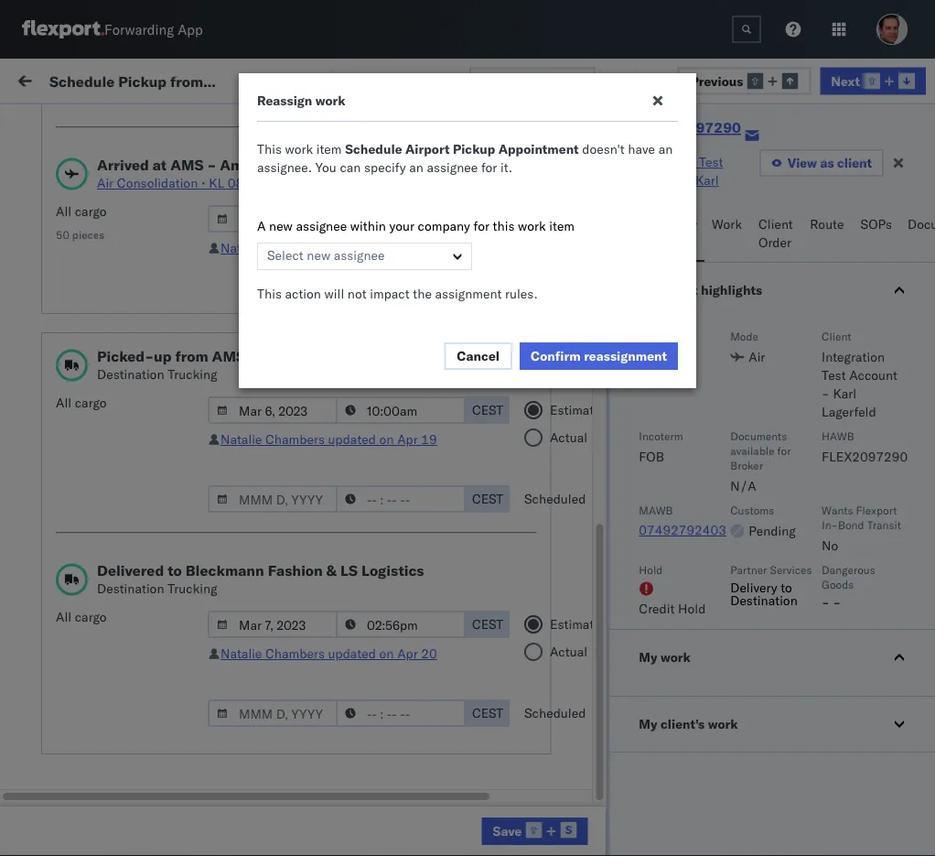 Task type: describe. For each thing, give the bounding box(es) containing it.
available
[[731, 444, 775, 457]]

amsterdam inside "arrived at ams - amsterdam - netherlands air consolidation • kl 0896"
[[220, 156, 302, 174]]

•
[[201, 175, 206, 191]]

sops
[[861, 216, 893, 232]]

mawb 07492792403
[[639, 503, 727, 538]]

1 apr from the top
[[397, 240, 418, 256]]

(0)
[[203, 71, 227, 87]]

from up up
[[142, 294, 169, 310]]

ocean fcl for second schedule pickup from los angeles, ca link from the bottom of the page
[[560, 627, 624, 643]]

delivery up confirm pickup from los angeles, ca
[[100, 505, 147, 521]]

resize handle column header for deadline
[[465, 142, 487, 856]]

actions
[[867, 150, 905, 163]]

on left 8,
[[380, 431, 394, 447]]

credit
[[639, 601, 675, 617]]

0 horizontal spatial file
[[498, 73, 521, 89]]

11:00
[[295, 425, 331, 441]]

on down 11:59 pm pst, jan 12, 2023
[[380, 645, 394, 662]]

dec down logistics
[[381, 586, 405, 602]]

docu
[[908, 216, 936, 232]]

3 clearance from the top
[[142, 778, 201, 794]]

deadline
[[295, 150, 339, 163]]

view as client
[[788, 155, 873, 171]]

bosch up flex2097290
[[798, 425, 835, 441]]

flex2097290
[[822, 449, 908, 465]]

for left the work,
[[174, 114, 189, 127]]

upload customs clearance documents button for bosch ocean test
[[42, 414, 260, 453]]

0 horizontal spatial an
[[409, 159, 424, 175]]

los for 1st schedule pickup from los angeles, ca link from the bottom of the page
[[173, 738, 193, 754]]

pst, down 11:59 pm pst, jan 24, 2023
[[349, 788, 377, 804]]

pst, for schedule delivery appointment link for 11:59 pm pst, dec 13, 2022
[[357, 506, 385, 522]]

5 schedule pickup from los angeles, ca button from the top
[[42, 616, 260, 654]]

a
[[257, 218, 266, 234]]

5 11:59 pm pdt, nov 4, 2022 from the top
[[295, 385, 463, 401]]

apr for picked-up from ams - amsterdam - netherlands
[[397, 431, 418, 447]]

jan down 11:59 pm pst, jan 12, 2023
[[380, 667, 401, 683]]

customs down the picked-
[[87, 415, 138, 431]]

in
[[273, 114, 283, 127]]

work inside work button
[[712, 216, 743, 232]]

pst, for schedule pickup from rotterdam, netherlands "link"
[[349, 707, 377, 723]]

4 11:59 pm pdt, nov 4, 2022 from the top
[[295, 345, 463, 361]]

2 mmm d, yyyy text field from the top
[[208, 700, 338, 727]]

impact
[[370, 286, 410, 302]]

bosch down shipment highlights
[[679, 304, 716, 320]]

consignee for schedule pickup from los angeles, ca
[[768, 627, 829, 643]]

2 schedule pickup from los angeles, ca button from the top
[[42, 293, 260, 332]]

4:00
[[295, 546, 323, 562]]

los for third schedule pickup from los angeles, ca link from the bottom
[[173, 456, 193, 472]]

1 pdt, from the top
[[357, 224, 386, 240]]

11:59 pm pst, dec 13, 2022 for schedule pickup from los angeles, ca
[[295, 466, 470, 482]]

2 schedule delivery appointment button from the top
[[42, 343, 225, 363]]

integration for account
[[633, 154, 696, 170]]

snoozed : no
[[379, 114, 444, 127]]

dec for confirm pickup from los angeles, ca
[[380, 546, 404, 562]]

1 horizontal spatial item
[[550, 218, 575, 234]]

delivery left up
[[100, 344, 147, 360]]

from down delivered
[[142, 617, 169, 633]]

this action will not impact the assignment rules.
[[257, 286, 538, 302]]

ca inside confirm pickup from los angeles, ca
[[42, 554, 59, 570]]

new for a
[[269, 218, 293, 234]]

all for delivered to bleckmann fashion & ls logistics
[[56, 609, 72, 625]]

priority shipment
[[639, 329, 695, 358]]

1 mmm d, yyyy text field from the top
[[208, 396, 338, 424]]

chambers for -
[[266, 431, 325, 447]]

4 4, from the top
[[416, 345, 428, 361]]

bosch up shipment highlights
[[679, 264, 716, 280]]

import work button
[[53, 59, 144, 100]]

ready
[[139, 114, 172, 127]]

consignee button
[[789, 146, 936, 164]]

rules.
[[505, 286, 538, 302]]

2 schedule delivery appointment from the top
[[42, 344, 225, 360]]

confirm delivery
[[42, 586, 139, 602]]

3 11:59 pm pdt, nov 4, 2022 from the top
[[295, 304, 463, 320]]

transit
[[868, 518, 902, 532]]

destination inside partner services delivery to destination
[[731, 592, 798, 608]]

jan left 28,
[[380, 788, 401, 804]]

6 ca from the top
[[42, 635, 59, 651]]

pst, for 1st schedule pickup from los angeles, ca link from the bottom of the page
[[357, 748, 385, 764]]

as
[[821, 155, 835, 171]]

4 ca from the top
[[42, 474, 59, 490]]

1 11:59 pm pdt, nov 4, 2022 from the top
[[295, 224, 463, 240]]

accoun
[[892, 707, 936, 723]]

schedule pickup from rotterdam, netherlands
[[42, 697, 238, 732]]

dangerous
[[822, 563, 876, 576]]

my for my work
[[639, 649, 658, 665]]

from down consolidation
[[142, 254, 169, 270]]

pickup for 3rd schedule pickup from los angeles, ca link from the top of the page
[[100, 375, 139, 391]]

import work
[[61, 71, 137, 87]]

13 ocean fcl from the top
[[560, 788, 624, 804]]

8,
[[415, 425, 427, 441]]

destination inside picked-up from ams - amsterdam - netherlands destination trucking
[[97, 366, 164, 382]]

hawb flex2097290
[[822, 429, 908, 465]]

this work item schedule airport pickup appointment
[[257, 141, 579, 157]]

trucking inside delivered to bleckmann fashion & ls logistics destination trucking
[[168, 580, 218, 597]]

select new assignee
[[267, 247, 385, 263]]

ocean fcl for confirm pickup from los angeles, ca link
[[560, 546, 624, 562]]

all inside all cargo 50 pieces
[[56, 203, 72, 219]]

schedule delivery appointment link for 11:59 pm pst, dec 13, 2022
[[42, 504, 225, 522]]

2 4, from the top
[[416, 264, 428, 280]]

highlights
[[701, 282, 763, 298]]

due
[[398, 73, 425, 89]]

risk
[[284, 71, 306, 87]]

natalie chambers updated on apr 19 button
[[221, 431, 437, 447]]

13, for schedule pickup from los angeles, ca
[[415, 466, 435, 482]]

schedule delivery appointment button for 8:30 pm pst, jan 23, 2023
[[42, 665, 225, 685]]

6:00 am pst, dec 24, 2022
[[295, 586, 463, 602]]

bosch up hawb
[[798, 385, 835, 401]]

1 schedule pickup from los angeles, ca button from the top
[[42, 253, 260, 292]]

3 resize handle column header from the left
[[529, 142, 551, 856]]

clearance for flexport
[[142, 174, 201, 190]]

3 -- : -- -- text field from the top
[[336, 485, 466, 513]]

client integration test account - karl lagerfeld incoterm fob
[[639, 329, 898, 465]]

11:59 pm pst, jan 12, 2023
[[295, 627, 466, 643]]

view as client button
[[760, 149, 884, 177]]

pickup for second schedule pickup from los angeles, ca link from the bottom of the page
[[100, 617, 139, 633]]

4 11:59 from the top
[[295, 345, 331, 361]]

0 vertical spatial no
[[429, 114, 444, 127]]

mode inside "button"
[[560, 150, 588, 163]]

it.
[[501, 159, 513, 175]]

partner
[[731, 563, 768, 576]]

1 -- : -- -- text field from the top
[[336, 205, 466, 233]]

account inside integration test account - karl lagerfeld
[[633, 172, 681, 188]]

5 cest from the top
[[472, 705, 504, 721]]

6:00
[[295, 586, 323, 602]]

reassignment
[[584, 348, 667, 364]]

3 8:30 from the top
[[295, 788, 323, 804]]

8:30 pm pst, jan 28, 2023
[[295, 788, 459, 804]]

6 schedule pickup from los angeles, ca button from the top
[[42, 737, 260, 775]]

2 20 from the top
[[421, 645, 437, 662]]

a new assignee within your company for this work item
[[257, 218, 575, 234]]

4 pdt, from the top
[[357, 345, 386, 361]]

bosch down shipment highlights button
[[798, 345, 835, 361]]

wants
[[822, 503, 854, 517]]

from down schedule pickup from rotterdam, netherlands button on the bottom left
[[142, 738, 169, 754]]

: for snoozed
[[421, 114, 425, 127]]

3 schedule pickup from los angeles, ca button from the top
[[42, 374, 260, 412]]

ocean fcl for schedule delivery appointment link for 11:59 pm pst, dec 13, 2022
[[560, 506, 624, 522]]

schedule delivery appointment link for 8:30 pm pst, jan 23, 2023
[[42, 665, 225, 683]]

- inside client integration test account - karl lagerfeld incoterm fob
[[822, 385, 830, 401]]

this for this action will not impact the assignment rules.
[[257, 286, 282, 302]]

8:30 for schedule pickup from rotterdam, netherlands
[[295, 707, 323, 723]]

0 horizontal spatial item
[[317, 141, 342, 157]]

13 fcl from the top
[[601, 788, 624, 804]]

shipment highlights button
[[610, 263, 936, 318]]

flex-
[[633, 118, 678, 136]]

schedule pickup from rotterdam, netherlands button
[[42, 696, 260, 735]]

documents inside documents available for broker n/a
[[731, 429, 788, 443]]

2023 right 28,
[[427, 788, 459, 804]]

my client's work
[[639, 716, 738, 732]]

fcl for 3rd schedule pickup from los angeles, ca link from the top of the page
[[601, 385, 624, 401]]

fcl for 11:59 pm pdt, nov 4, 2022's schedule delivery appointment link
[[601, 224, 624, 240]]

updated for logistics
[[328, 645, 376, 662]]

cargo inside all cargo 50 pieces
[[75, 203, 107, 219]]

netherlands inside "arrived at ams - amsterdam - netherlands air consolidation • kl 0896"
[[318, 156, 405, 174]]

1 vertical spatial 23,
[[404, 667, 424, 683]]

priority
[[639, 329, 688, 343]]

7 ca from the top
[[42, 756, 59, 772]]

11:59 for second schedule pickup from los angeles, ca link from the bottom of the page
[[295, 627, 331, 643]]

8 ocean fcl from the top
[[560, 586, 624, 602]]

customs down n/a
[[731, 503, 775, 517]]

message (0)
[[152, 71, 227, 87]]

workitem
[[20, 150, 68, 163]]

8 fcl from the top
[[601, 586, 624, 602]]

Search Work text field
[[414, 65, 614, 93]]

consigne
[[883, 627, 936, 643]]

from inside picked-up from ams - amsterdam - netherlands destination trucking
[[175, 347, 208, 365]]

2023 down "12," at the left bottom of page
[[427, 667, 459, 683]]

estimated for picked-up from ams - amsterdam - netherlands
[[550, 402, 609, 418]]

confirm reassignment
[[531, 348, 667, 364]]

not
[[348, 286, 367, 302]]

ocean fcl for 11:59 pm pdt, nov 4, 2022's schedule delivery appointment link
[[560, 224, 624, 240]]

11:59 for 11:59 pm pdt, nov 4, 2022's schedule delivery appointment link
[[295, 224, 331, 240]]

bosch left "bond"
[[798, 506, 835, 522]]

services
[[770, 563, 813, 576]]

760
[[242, 71, 266, 87]]

1 4, from the top
[[416, 224, 428, 240]]

3 upload customs clearance documents link from the top
[[42, 777, 260, 814]]

pst, for the upload customs clearance documents link associated with bosch ocean test
[[357, 425, 385, 441]]

pst, for third schedule pickup from los angeles, ca link from the bottom
[[357, 466, 385, 482]]

select
[[267, 247, 304, 263]]

scheduled for delivered to bleckmann fashion & ls logistics
[[525, 705, 586, 721]]

1 natalie chambers updated on apr 20 from the top
[[221, 240, 437, 256]]

kl
[[209, 175, 224, 191]]

netherlands inside the schedule pickup from rotterdam, netherlands
[[42, 716, 114, 732]]

24, for 2022
[[408, 586, 428, 602]]

schedule delivery appointment link for 11:59 pm pdt, nov 4, 2022
[[42, 222, 225, 240]]

bosch up services
[[798, 546, 835, 562]]

11:59 for 1st schedule pickup from los angeles, ca link from the bottom of the page
[[295, 748, 331, 764]]

6 schedule pickup from los angeles, ca link from the top
[[42, 737, 260, 773]]

fcl for schedule pickup from rotterdam, netherlands "link"
[[601, 707, 624, 723]]

work for my
[[661, 649, 691, 665]]

4 -- : -- -- text field from the top
[[336, 700, 466, 727]]

ams inside "arrived at ams - amsterdam - netherlands air consolidation • kl 0896"
[[170, 156, 204, 174]]

pst, right am
[[350, 586, 378, 602]]

11:59 for 5th schedule pickup from los angeles, ca link from the bottom of the page
[[295, 304, 331, 320]]

pickup for third schedule pickup from los angeles, ca link from the bottom
[[100, 456, 139, 472]]

2023 for vandelay
[[435, 748, 466, 764]]

bosch down priority at top right
[[679, 345, 716, 361]]

fcl for second schedule pickup from los angeles, ca link from the bottom of the page
[[601, 627, 624, 643]]

amsterdam inside picked-up from ams - amsterdam - netherlands destination trucking
[[262, 347, 343, 365]]

work for this
[[285, 141, 313, 157]]

name
[[712, 150, 741, 163]]

pickup for schedule pickup from rotterdam, netherlands "link"
[[100, 697, 139, 713]]

work inside import work button
[[105, 71, 137, 87]]

2 natalie chambers updated on apr 20 button from the top
[[221, 645, 437, 662]]

actual for picked-up from ams - amsterdam - netherlands
[[550, 429, 588, 445]]

bond
[[839, 518, 865, 532]]

1 vertical spatial no
[[640, 358, 657, 374]]

bosch right credit
[[679, 586, 716, 602]]

bosch right the mawb
[[679, 506, 716, 522]]

3 upload customs clearance documents from the top
[[42, 778, 201, 812]]

fcl for 1st schedule pickup from los angeles, ca link from the bottom of the page
[[601, 748, 624, 764]]

flexport. image
[[22, 20, 104, 38]]

2023 for integration
[[427, 707, 459, 723]]

customs down workitem "button"
[[87, 174, 138, 190]]

cancel
[[457, 348, 500, 364]]

schedule pickup from los angeles, ca for 5th schedule pickup from los angeles, ca link from the bottom of the page
[[42, 294, 247, 329]]

save
[[493, 823, 522, 839]]

action
[[285, 286, 321, 302]]

status
[[99, 114, 131, 127]]

confirm delivery link
[[42, 585, 139, 603]]

ocean fcl for 1st schedule pickup from los angeles, ca link from the bottom of the page
[[560, 748, 624, 764]]

11:59 pm pst, jan 24, 2023
[[295, 748, 466, 764]]

schedule pickup from los angeles, ca for third schedule pickup from los angeles, ca link from the bottom
[[42, 456, 247, 490]]

schedule delivery appointment button for 11:59 pm pdt, nov 4, 2022
[[42, 222, 225, 242]]

1 horizontal spatial hold
[[679, 601, 706, 617]]

1 natalie chambers updated on apr 20 button from the top
[[221, 240, 437, 256]]

credit hold
[[639, 601, 706, 617]]

dec for schedule delivery appointment
[[388, 506, 412, 522]]

client
[[838, 155, 873, 171]]

netherlands inside picked-up from ams - amsterdam - netherlands destination trucking
[[360, 347, 446, 365]]

bookings
[[798, 627, 852, 643]]

documents available for broker n/a
[[731, 429, 792, 494]]

from inside confirm pickup from los angeles, ca
[[135, 536, 162, 552]]

customs down the schedule pickup from rotterdam, netherlands
[[87, 778, 138, 794]]

confirm reassignment button
[[520, 342, 678, 370]]

5 schedule pickup from los angeles, ca link from the top
[[42, 616, 260, 652]]

schedule pickup from rotterdam, netherlands link
[[42, 696, 260, 733]]

jan for bookings
[[388, 627, 408, 643]]

from down up
[[142, 375, 169, 391]]

my for my client's work
[[639, 716, 658, 732]]

1 horizontal spatial file
[[717, 71, 740, 87]]

2 ocean fcl from the top
[[560, 345, 624, 361]]

bosch down 'shipment'
[[679, 385, 716, 401]]

mode button
[[551, 146, 652, 164]]

flexport demo consignee for schedule pickup from los angeles, ca
[[679, 627, 829, 643]]

karl inside client integration test account - karl lagerfeld incoterm fob
[[834, 385, 857, 401]]

vandelay west
[[798, 748, 884, 764]]

2 fcl from the top
[[601, 345, 624, 361]]

partner services delivery to destination
[[731, 563, 813, 608]]

client name button
[[670, 146, 771, 164]]



Task type: locate. For each thing, give the bounding box(es) containing it.
1 schedule pickup from los angeles, ca link from the top
[[42, 253, 260, 290]]

19
[[421, 431, 437, 447]]

account down have
[[633, 172, 681, 188]]

0 horizontal spatial mode
[[560, 150, 588, 163]]

13,
[[415, 466, 435, 482], [415, 506, 435, 522]]

1 20 from the top
[[421, 240, 437, 256]]

0 horizontal spatial work
[[105, 71, 137, 87]]

2 8:30 pm pst, jan 23, 2023 from the top
[[295, 707, 459, 723]]

delivery down consolidation
[[100, 223, 147, 239]]

hold right credit
[[679, 601, 706, 617]]

wants flexport in-bond transit no
[[822, 503, 902, 553]]

0 vertical spatial mmm d, yyyy text field
[[208, 205, 338, 233]]

0 vertical spatial demo
[[731, 184, 765, 200]]

12 fcl from the top
[[601, 748, 624, 764]]

schedule delivery appointment for 11:59 pm pst, dec 13, 2022
[[42, 505, 225, 521]]

no inside wants flexport in-bond transit no
[[822, 537, 839, 553]]

jan left "12," at the left bottom of page
[[388, 627, 408, 643]]

cargo for picked-
[[75, 395, 107, 411]]

1 vertical spatial chambers
[[266, 431, 325, 447]]

pickup for 1st schedule pickup from los angeles, ca link from the bottom of the page
[[100, 738, 139, 754]]

status : ready for work, blocked, in progress
[[99, 114, 331, 127]]

4 fcl from the top
[[601, 425, 624, 441]]

2023 right "12," at the left bottom of page
[[435, 627, 466, 643]]

8:30
[[295, 667, 323, 683], [295, 707, 323, 723], [295, 788, 323, 804]]

client inside client integration test account - karl lagerfeld incoterm fob
[[822, 329, 852, 343]]

1 vertical spatial item
[[550, 218, 575, 234]]

pickup for sixth schedule pickup from los angeles, ca link from the bottom
[[100, 254, 139, 270]]

0 horizontal spatial client
[[679, 150, 709, 163]]

los for sixth schedule pickup from los angeles, ca link from the bottom
[[173, 254, 193, 270]]

apr down "12," at the left bottom of page
[[397, 645, 418, 662]]

2023 for bookings
[[435, 627, 466, 643]]

demo down partner services delivery to destination
[[731, 627, 765, 643]]

1 natalie from the top
[[221, 240, 262, 256]]

client inside button
[[759, 216, 794, 232]]

1 horizontal spatial exception
[[743, 71, 803, 87]]

2 8:30 from the top
[[295, 707, 323, 723]]

forwarding app
[[104, 21, 203, 38]]

1 vertical spatial upload customs clearance documents link
[[42, 414, 260, 451]]

4, right your
[[416, 224, 428, 240]]

work inside my work button
[[661, 649, 691, 665]]

schedule inside the schedule pickup from rotterdam, netherlands
[[42, 697, 96, 713]]

clearance for bosch
[[142, 415, 201, 431]]

next button
[[821, 67, 927, 95]]

account inside client integration test account - karl lagerfeld incoterm fob
[[850, 367, 898, 383]]

sops button
[[854, 208, 901, 262]]

integration inside client integration test account - karl lagerfeld incoterm fob
[[822, 349, 885, 365]]

1 vertical spatial amsterdam
[[262, 347, 343, 365]]

appointment for 11:59 pm pst, dec 13, 2022
[[150, 505, 225, 521]]

0 vertical spatial flexport
[[679, 184, 727, 200]]

2 apr from the top
[[397, 431, 418, 447]]

destination down the picked-
[[97, 366, 164, 382]]

3 fcl from the top
[[601, 385, 624, 401]]

schedule pickup from los angeles, ca up confirm pickup from los angeles, ca
[[42, 456, 247, 490]]

confirm inside confirm pickup from los angeles, ca
[[42, 536, 89, 552]]

mmm d, yyyy text field for first -- : -- -- text field from the top
[[208, 205, 338, 233]]

5 schedule pickup from los angeles, ca from the top
[[42, 617, 247, 651]]

11 fcl from the top
[[601, 707, 624, 723]]

11:59 pm pst, dec 13, 2022
[[295, 466, 470, 482], [295, 506, 470, 522]]

up
[[154, 347, 172, 365]]

2 schedule pickup from los angeles, ca link from the top
[[42, 293, 260, 330]]

2 vertical spatial apr
[[397, 645, 418, 662]]

1 chambers from the top
[[266, 240, 325, 256]]

0 vertical spatial natalie
[[221, 240, 262, 256]]

2 schedule delivery appointment link from the top
[[42, 343, 225, 361]]

0 vertical spatial natalie chambers updated on apr 20
[[221, 240, 437, 256]]

los for confirm pickup from los angeles, ca link
[[165, 536, 186, 552]]

1 13, from the top
[[415, 466, 435, 482]]

delivery down partner
[[731, 580, 778, 596]]

resize handle column header
[[262, 142, 284, 856], [465, 142, 487, 856], [529, 142, 551, 856], [648, 142, 670, 856], [767, 142, 789, 856], [889, 142, 911, 856]]

for
[[174, 114, 189, 127], [482, 159, 498, 175], [474, 218, 490, 234], [778, 444, 792, 457]]

3 ca from the top
[[42, 393, 59, 409]]

3 all from the top
[[56, 609, 72, 625]]

hold up credit
[[639, 563, 663, 576]]

1 ocean fcl from the top
[[560, 224, 624, 240]]

0 vertical spatial 8:30 pm pst, jan 23, 2023
[[295, 667, 459, 683]]

3 schedule delivery appointment link from the top
[[42, 504, 225, 522]]

3 natalie from the top
[[221, 645, 262, 662]]

doesn't have an assignee. you can specify an assignee for it.
[[257, 141, 673, 175]]

upload customs clearance documents for bosch ocean test
[[42, 415, 201, 450]]

3 4, from the top
[[416, 304, 428, 320]]

6 fcl from the top
[[601, 506, 624, 522]]

bosch down services
[[798, 586, 835, 602]]

24, up -- : -- -- text box at bottom
[[408, 586, 428, 602]]

2 vertical spatial clearance
[[142, 778, 201, 794]]

1 updated from the top
[[328, 240, 376, 256]]

los for 5th schedule pickup from los angeles, ca link from the bottom of the page
[[173, 294, 193, 310]]

fcl for third schedule pickup from los angeles, ca link from the bottom
[[601, 466, 624, 482]]

exception
[[743, 71, 803, 87], [524, 73, 584, 89]]

13, up 4:00 pm pst, dec 23, 2022
[[415, 506, 435, 522]]

4 schedule delivery appointment link from the top
[[42, 665, 225, 683]]

11:00 pm pst, nov 8, 2022
[[295, 425, 462, 441]]

0 vertical spatial item
[[317, 141, 342, 157]]

you
[[316, 159, 337, 175]]

client name
[[679, 150, 741, 163]]

2023
[[435, 627, 466, 643], [427, 667, 459, 683], [427, 707, 459, 723], [435, 748, 466, 764], [427, 788, 459, 804]]

0 vertical spatial mode
[[560, 150, 588, 163]]

from inside the schedule pickup from rotterdam, netherlands
[[142, 697, 169, 713]]

0 horizontal spatial lagerfeld
[[633, 190, 688, 206]]

work for reassign
[[316, 92, 346, 108]]

vandelay for vandelay west
[[798, 748, 851, 764]]

schedule pickup from los angeles, ca button down delivered
[[42, 616, 260, 654]]

jan up 11:59 pm pst, jan 24, 2023
[[380, 707, 401, 723]]

at up consolidation
[[153, 156, 167, 174]]

on right 205
[[354, 71, 369, 87]]

1 vertical spatial scheduled
[[525, 705, 586, 721]]

2 scheduled from the top
[[525, 705, 586, 721]]

11:59 for sixth schedule pickup from los angeles, ca link from the bottom
[[295, 264, 331, 280]]

8:30 pm pst, jan 23, 2023 for schedule delivery appointment
[[295, 667, 459, 683]]

3 upload from the top
[[42, 778, 84, 794]]

2 ca from the top
[[42, 313, 59, 329]]

3 cest from the top
[[472, 491, 504, 507]]

destination inside delivered to bleckmann fashion & ls logistics destination trucking
[[97, 580, 164, 597]]

1 vertical spatial air
[[749, 349, 766, 365]]

0 vertical spatial amsterdam
[[220, 156, 302, 174]]

resize handle column header for mode
[[648, 142, 670, 856]]

1 actual from the top
[[550, 429, 588, 445]]

0 horizontal spatial to
[[168, 561, 182, 580]]

1 clearance from the top
[[142, 174, 201, 190]]

cargo up pieces at the top
[[75, 203, 107, 219]]

2 clearance from the top
[[142, 415, 201, 431]]

to
[[168, 561, 182, 580], [781, 580, 793, 596]]

upload customs clearance documents
[[42, 174, 201, 208], [42, 415, 201, 450], [42, 778, 201, 812]]

0 horizontal spatial no
[[429, 114, 444, 127]]

0 vertical spatial trucking
[[168, 366, 218, 382]]

20 down the "a new assignee within your company for this work item"
[[421, 240, 437, 256]]

lagerfeld up summary
[[633, 190, 688, 206]]

consignee inside button
[[798, 150, 851, 163]]

cancel button
[[444, 342, 513, 370]]

2 11:59 from the top
[[295, 264, 331, 280]]

air inside "arrived at ams - amsterdam - netherlands air consolidation • kl 0896"
[[97, 175, 114, 191]]

50
[[56, 228, 69, 242]]

vandelay for vandelay
[[679, 748, 732, 764]]

this
[[493, 218, 515, 234]]

2 -- : -- -- text field from the top
[[336, 396, 466, 424]]

0 vertical spatial 13,
[[415, 466, 435, 482]]

1 vertical spatial upload customs clearance documents button
[[42, 414, 260, 453]]

confirm
[[531, 348, 581, 364], [42, 536, 89, 552], [42, 586, 89, 602]]

4, up 8,
[[416, 385, 428, 401]]

ams inside picked-up from ams - amsterdam - netherlands destination trucking
[[212, 347, 245, 365]]

hawb
[[822, 429, 855, 443]]

1 vertical spatial natalie chambers updated on apr 20 button
[[221, 645, 437, 662]]

1 horizontal spatial karl
[[834, 385, 857, 401]]

bookings test consigne
[[798, 627, 936, 643]]

8:30 up 11:59 pm pst, jan 24, 2023
[[295, 707, 323, 723]]

work right this
[[518, 218, 546, 234]]

0 horizontal spatial exception
[[524, 73, 584, 89]]

updated for -
[[328, 431, 376, 447]]

work down 205
[[316, 92, 346, 108]]

schedule delivery appointment for 8:30 pm pst, jan 23, 2023
[[42, 666, 225, 682]]

fcl for schedule delivery appointment link for 11:59 pm pst, dec 13, 2022
[[601, 506, 624, 522]]

1 vertical spatial client
[[759, 216, 794, 232]]

5 fcl from the top
[[601, 466, 624, 482]]

0 vertical spatial lagerfeld
[[633, 190, 688, 206]]

8 11:59 from the top
[[295, 627, 331, 643]]

upload customs clearance documents down workitem "button"
[[42, 174, 201, 208]]

schedule pickup from los angeles, ca up up
[[42, 294, 247, 329]]

2 vertical spatial 23,
[[404, 707, 424, 723]]

schedule pickup from los angeles, ca link down up
[[42, 374, 260, 411]]

1 horizontal spatial no
[[640, 358, 657, 374]]

: up the this work item schedule airport pickup appointment
[[421, 114, 425, 127]]

5 4, from the top
[[416, 385, 428, 401]]

pst,
[[357, 425, 385, 441], [357, 466, 385, 482], [357, 506, 385, 522], [349, 546, 377, 562], [350, 586, 378, 602], [357, 627, 385, 643], [349, 667, 377, 683], [349, 707, 377, 723], [357, 748, 385, 764], [349, 788, 377, 804]]

1 trucking from the top
[[168, 366, 218, 382]]

documents
[[42, 192, 108, 208], [731, 429, 788, 443], [42, 434, 108, 450], [42, 796, 108, 812]]

mmm d, yyyy text field up the '4:00'
[[208, 485, 338, 513]]

schedule pickup from los angeles, ca button down up
[[42, 374, 260, 412]]

work right import
[[105, 71, 137, 87]]

1 upload customs clearance documents button from the top
[[42, 173, 260, 211]]

delivery inside partner services delivery to destination
[[731, 580, 778, 596]]

2 vertical spatial cargo
[[75, 609, 107, 625]]

12,
[[412, 627, 432, 643]]

pst, for confirm pickup from los angeles, ca link
[[349, 546, 377, 562]]

1 horizontal spatial account
[[850, 367, 898, 383]]

jan for vandelay
[[388, 748, 408, 764]]

blocked,
[[224, 114, 270, 127]]

trucking inside picked-up from ams - amsterdam - netherlands destination trucking
[[168, 366, 218, 382]]

2 my from the top
[[639, 716, 658, 732]]

1 schedule delivery appointment button from the top
[[42, 222, 225, 242]]

from up delivered
[[135, 536, 162, 552]]

apr for delivered to bleckmann fashion & ls logistics
[[397, 645, 418, 662]]

my work button
[[610, 630, 936, 685]]

1 vertical spatial mmm d, yyyy text field
[[208, 485, 338, 513]]

2 actual from the top
[[550, 644, 588, 660]]

west
[[855, 748, 884, 764]]

23,
[[407, 546, 427, 562], [404, 667, 424, 683], [404, 707, 424, 723]]

company
[[418, 218, 470, 234]]

1 horizontal spatial at
[[270, 71, 281, 87]]

flexport for schedule pickup from los angeles, ca
[[679, 627, 727, 643]]

23, for rotterdam,
[[404, 707, 424, 723]]

1 vertical spatial work
[[712, 216, 743, 232]]

summary
[[639, 216, 698, 232]]

2 all from the top
[[56, 395, 72, 411]]

air down shipment highlights button
[[749, 349, 766, 365]]

los inside confirm pickup from los angeles, ca
[[165, 536, 186, 552]]

work,
[[192, 114, 221, 127]]

9 fcl from the top
[[601, 627, 624, 643]]

all cargo for picked-
[[56, 395, 107, 411]]

bosch down integration test account - karl lagerfeld link
[[679, 224, 716, 240]]

2 mmm d, yyyy text field from the top
[[208, 485, 338, 513]]

1 vertical spatial demo
[[731, 627, 765, 643]]

ocean fcl for 3rd schedule pickup from los angeles, ca link from the top of the page
[[560, 385, 624, 401]]

estimated for delivered to bleckmann fashion & ls logistics
[[550, 616, 609, 632]]

rotterdam,
[[173, 697, 238, 713]]

MMM D, YYYY text field
[[208, 205, 338, 233], [208, 485, 338, 513], [208, 611, 338, 638]]

dec up 6:00 am pst, dec 24, 2022
[[380, 546, 404, 562]]

updated left 8,
[[328, 431, 376, 447]]

2 upload from the top
[[42, 415, 84, 431]]

schedule pickup from los angeles, ca link down pieces at the top
[[42, 253, 260, 290]]

2 vertical spatial upload customs clearance documents
[[42, 778, 201, 812]]

shipment
[[639, 344, 695, 358]]

2 this from the top
[[257, 286, 282, 302]]

pst, down 11:59 pm pst, jan 12, 2023
[[349, 667, 377, 683]]

0 vertical spatial clearance
[[142, 174, 201, 190]]

1 upload from the top
[[42, 174, 84, 190]]

demo for schedule pickup from los angeles, ca
[[731, 627, 765, 643]]

1 horizontal spatial air
[[749, 349, 766, 365]]

all cargo for delivered
[[56, 609, 107, 625]]

at for 760
[[270, 71, 281, 87]]

nov
[[389, 224, 413, 240], [389, 264, 413, 280], [389, 304, 413, 320], [389, 345, 413, 361], [389, 385, 413, 401], [388, 425, 412, 441]]

6 resize handle column header from the left
[[889, 142, 911, 856]]

cest for 'natalie chambers updated on apr 19' button at the left of page
[[472, 402, 504, 418]]

2 vertical spatial netherlands
[[42, 716, 114, 732]]

confirm pickup from los angeles, ca
[[42, 536, 239, 570]]

fcl for the upload customs clearance documents link associated with bosch ocean test
[[601, 425, 624, 441]]

1 vertical spatial trucking
[[168, 580, 218, 597]]

work right 'client's'
[[708, 716, 738, 732]]

estimated
[[550, 211, 609, 227], [550, 402, 609, 418], [550, 616, 609, 632]]

11:59 for third schedule pickup from los angeles, ca link from the bottom
[[295, 466, 331, 482]]

1 vertical spatial natalie chambers updated on apr 20
[[221, 645, 437, 662]]

new for select
[[307, 247, 331, 263]]

for left it.
[[482, 159, 498, 175]]

2 vertical spatial consignee
[[768, 627, 829, 643]]

air down arrived
[[97, 175, 114, 191]]

0 vertical spatial chambers
[[266, 240, 325, 256]]

trucking down bleckmann
[[168, 580, 218, 597]]

5 resize handle column header from the left
[[767, 142, 789, 856]]

upload customs clearance documents button
[[42, 173, 260, 211], [42, 414, 260, 453]]

account
[[633, 172, 681, 188], [850, 367, 898, 383]]

chambers for &
[[266, 645, 325, 662]]

1 11:59 pm pst, dec 13, 2022 from the top
[[295, 466, 470, 482]]

2 vertical spatial upload customs clearance documents link
[[42, 777, 260, 814]]

1 vertical spatial an
[[409, 159, 424, 175]]

all cargo down confirm delivery button
[[56, 609, 107, 625]]

cest for 1st natalie chambers updated on apr 20 button
[[472, 211, 504, 227]]

1 vertical spatial 11:59 pm pst, dec 13, 2022
[[295, 506, 470, 522]]

customs
[[87, 174, 138, 190], [87, 415, 138, 431], [731, 503, 775, 517], [87, 778, 138, 794]]

-
[[207, 156, 216, 174], [305, 156, 315, 174], [685, 172, 693, 188], [249, 347, 258, 365], [347, 347, 356, 365], [822, 385, 830, 401], [822, 594, 830, 610], [834, 594, 842, 610]]

appointment for 8:30 pm pst, jan 23, 2023
[[150, 666, 225, 682]]

demo for upload customs clearance documents
[[731, 184, 765, 200]]

from left rotterdam,
[[142, 697, 169, 713]]

1 vertical spatial cargo
[[75, 395, 107, 411]]

clearance left •
[[142, 174, 201, 190]]

11:59 pm pst, dec 13, 2022 for schedule delivery appointment
[[295, 506, 470, 522]]

test inside client integration test account - karl lagerfeld incoterm fob
[[822, 367, 847, 383]]

apr down your
[[397, 240, 418, 256]]

0 vertical spatial hold
[[639, 563, 663, 576]]

schedule pickup from los angeles, ca down schedule pickup from rotterdam, netherlands button on the bottom left
[[42, 738, 247, 772]]

client inside 'button'
[[679, 150, 709, 163]]

14 ocean fcl from the top
[[560, 828, 624, 844]]

vandelay left west
[[798, 748, 851, 764]]

pickup inside the schedule pickup from rotterdam, netherlands
[[100, 697, 139, 713]]

schedule pickup from los angeles, ca down up
[[42, 375, 247, 409]]

integration up hawb
[[822, 349, 885, 365]]

file exception
[[717, 71, 803, 87], [498, 73, 584, 89]]

0 vertical spatial scheduled
[[525, 491, 586, 507]]

8:30 pm pst, jan 23, 2023 down 11:59 pm pst, jan 12, 2023
[[295, 667, 459, 683]]

demo
[[731, 184, 765, 200], [731, 627, 765, 643]]

confirm for confirm pickup from los angeles, ca
[[42, 536, 89, 552]]

0 vertical spatial an
[[659, 141, 673, 157]]

3 pdt, from the top
[[357, 304, 386, 320]]

lagerfeld inside client integration test account - karl lagerfeld incoterm fob
[[822, 404, 877, 420]]

file up 2097290
[[717, 71, 740, 87]]

karl inside integration test account - karl lagerfeld
[[696, 172, 719, 188]]

0 vertical spatial updated
[[328, 240, 376, 256]]

at inside "arrived at ams - amsterdam - netherlands air consolidation • kl 0896"
[[153, 156, 167, 174]]

save button
[[482, 818, 588, 845]]

1 vertical spatial 8:30
[[295, 707, 323, 723]]

2 vertical spatial 8:30
[[295, 788, 323, 804]]

1 vertical spatial estimated
[[550, 402, 609, 418]]

4 ocean fcl from the top
[[560, 425, 624, 441]]

4,
[[416, 224, 428, 240], [416, 264, 428, 280], [416, 304, 428, 320], [416, 345, 428, 361], [416, 385, 428, 401]]

confirm down confirm pickup from los angeles, ca
[[42, 586, 89, 602]]

0 horizontal spatial air
[[97, 175, 114, 191]]

12 ocean fcl from the top
[[560, 748, 624, 764]]

delivery inside confirm delivery link
[[92, 586, 139, 602]]

0 vertical spatial confirm
[[531, 348, 581, 364]]

1 vertical spatial clearance
[[142, 415, 201, 431]]

delivery up the schedule pickup from rotterdam, netherlands
[[100, 666, 147, 682]]

my work
[[639, 649, 691, 665]]

1 8:30 from the top
[[295, 667, 323, 683]]

0 vertical spatial upload customs clearance documents link
[[42, 173, 260, 209]]

1 ca from the top
[[42, 272, 59, 288]]

delivered to bleckmann fashion & ls logistics destination trucking
[[97, 561, 424, 597]]

0 vertical spatial 23,
[[407, 546, 427, 562]]

los for second schedule pickup from los angeles, ca link from the bottom of the page
[[173, 617, 193, 633]]

-- : -- -- text field
[[336, 611, 466, 638]]

flexport inside wants flexport in-bond transit no
[[857, 503, 898, 517]]

upload customs clearance documents button for flexport demo consignee
[[42, 173, 260, 211]]

next
[[832, 73, 861, 89]]

2 all cargo from the top
[[56, 609, 107, 625]]

0 vertical spatial cargo
[[75, 203, 107, 219]]

6 ocean fcl from the top
[[560, 506, 624, 522]]

demo down name
[[731, 184, 765, 200]]

schedule delivery appointment
[[42, 223, 225, 239], [42, 344, 225, 360], [42, 505, 225, 521], [42, 666, 225, 682]]

1 vertical spatial actual
[[550, 644, 588, 660]]

clearance
[[142, 174, 201, 190], [142, 415, 201, 431], [142, 778, 201, 794]]

have
[[628, 141, 656, 157]]

docu button
[[901, 208, 936, 262]]

0 vertical spatial flexport demo consignee
[[679, 184, 829, 200]]

0 vertical spatial air
[[97, 175, 114, 191]]

5 pdt, from the top
[[357, 385, 386, 401]]

angeles, inside confirm pickup from los angeles, ca
[[189, 536, 239, 552]]

2 11:59 pm pst, dec 13, 2022 from the top
[[295, 506, 470, 522]]

14 fcl from the top
[[601, 828, 624, 844]]

cest
[[472, 211, 504, 227], [472, 402, 504, 418], [472, 491, 504, 507], [472, 616, 504, 632], [472, 705, 504, 721]]

7 11:59 from the top
[[295, 506, 331, 522]]

fcl
[[601, 224, 624, 240], [601, 345, 624, 361], [601, 385, 624, 401], [601, 425, 624, 441], [601, 466, 624, 482], [601, 506, 624, 522], [601, 546, 624, 562], [601, 586, 624, 602], [601, 627, 624, 643], [601, 667, 624, 683], [601, 707, 624, 723], [601, 748, 624, 764], [601, 788, 624, 804], [601, 828, 624, 844]]

MMM D, YYYY text field
[[208, 396, 338, 424], [208, 700, 338, 727]]

pieces
[[72, 228, 105, 242]]

9 11:59 from the top
[[295, 748, 331, 764]]

jan up 28,
[[388, 748, 408, 764]]

schedule pickup from los angeles, ca link down delivered
[[42, 616, 260, 652]]

1 resize handle column header from the left
[[262, 142, 284, 856]]

upload customs clearance documents button down workitem "button"
[[42, 173, 260, 211]]

flexport down credit hold at bottom right
[[679, 627, 727, 643]]

test inside integration test account - karl lagerfeld
[[699, 154, 724, 170]]

2 trucking from the top
[[168, 580, 218, 597]]

scheduled for picked-up from ams - amsterdam - netherlands
[[525, 491, 586, 507]]

schedule delivery appointment for 11:59 pm pdt, nov 4, 2022
[[42, 223, 225, 239]]

assignee for this work item
[[296, 218, 347, 234]]

0 horizontal spatial vandelay
[[679, 748, 732, 764]]

cargo down the picked-
[[75, 395, 107, 411]]

all for picked-up from ams - amsterdam - netherlands
[[56, 395, 72, 411]]

work left client order
[[712, 216, 743, 232]]

2 vertical spatial all
[[56, 609, 72, 625]]

filtered
[[18, 112, 63, 128]]

schedule pickup from los angeles, ca button
[[42, 253, 260, 292], [42, 293, 260, 332], [42, 374, 260, 412], [42, 455, 260, 493], [42, 616, 260, 654], [42, 737, 260, 775]]

mmm d, yyyy text field for -- : -- -- text box at bottom
[[208, 611, 338, 638]]

schedule pickup from los angeles, ca for sixth schedule pickup from los angeles, ca link from the bottom
[[42, 254, 247, 288]]

3 schedule pickup from los angeles, ca from the top
[[42, 375, 247, 409]]

0 vertical spatial assignee
[[427, 159, 478, 175]]

schedule pickup from los angeles, ca down pieces at the top
[[42, 254, 247, 288]]

1 vertical spatial at
[[153, 156, 167, 174]]

for inside the 'doesn't have an assignee. you can specify an assignee for it.'
[[482, 159, 498, 175]]

0 vertical spatial netherlands
[[318, 156, 405, 174]]

for left this
[[474, 218, 490, 234]]

flexport up transit
[[857, 503, 898, 517]]

2 11:59 pm pdt, nov 4, 2022 from the top
[[295, 264, 463, 280]]

4 schedule pickup from los angeles, ca button from the top
[[42, 455, 260, 493]]

8:30 pm pst, jan 23, 2023
[[295, 667, 459, 683], [295, 707, 459, 723]]

from up confirm pickup from los angeles, ca link
[[142, 456, 169, 472]]

this for this work item schedule airport pickup appointment
[[257, 141, 282, 157]]

3 schedule pickup from los angeles, ca link from the top
[[42, 374, 260, 411]]

1 flexport demo consignee from the top
[[679, 184, 829, 200]]

2 13, from the top
[[415, 506, 435, 522]]

0 vertical spatial mmm d, yyyy text field
[[208, 396, 338, 424]]

ocean fcl for the upload customs clearance documents link associated with bosch ocean test
[[560, 425, 624, 441]]

client for client order
[[759, 216, 794, 232]]

schedule
[[345, 141, 402, 157], [42, 223, 96, 239], [42, 254, 96, 270], [42, 294, 96, 310], [42, 344, 96, 360], [42, 375, 96, 391], [42, 456, 96, 472], [42, 505, 96, 521], [42, 617, 96, 633], [42, 666, 96, 682], [42, 697, 96, 713], [42, 738, 96, 754]]

this left action
[[257, 286, 282, 302]]

1 vertical spatial new
[[307, 247, 331, 263]]

karl up hawb
[[834, 385, 857, 401]]

2 natalie chambers updated on apr 20 from the top
[[221, 645, 437, 662]]

0 horizontal spatial ams
[[170, 156, 204, 174]]

n/a
[[731, 478, 757, 494]]

upload customs clearance documents link down workitem "button"
[[42, 173, 260, 209]]

0 horizontal spatial file exception
[[498, 73, 584, 89]]

2 pdt, from the top
[[357, 264, 386, 280]]

mode
[[560, 150, 588, 163], [731, 329, 759, 343]]

natalie for fashion
[[221, 645, 262, 662]]

specify
[[364, 159, 406, 175]]

1 horizontal spatial mode
[[731, 329, 759, 343]]

bosch right client order
[[798, 224, 835, 240]]

11:59 for 3rd schedule pickup from los angeles, ca link from the top of the page
[[295, 385, 331, 401]]

natalie chambers updated on apr 20 down within on the left of page
[[221, 240, 437, 256]]

file
[[717, 71, 740, 87], [498, 73, 521, 89]]

0 vertical spatial this
[[257, 141, 282, 157]]

for inside documents available for broker n/a
[[778, 444, 792, 457]]

1 vertical spatial 20
[[421, 645, 437, 662]]

0 vertical spatial integration
[[633, 154, 696, 170]]

1 vertical spatial natalie
[[221, 431, 262, 447]]

pickup inside confirm pickup from los angeles, ca
[[92, 536, 132, 552]]

: for status
[[131, 114, 135, 127]]

1 horizontal spatial an
[[659, 141, 673, 157]]

5 ocean fcl from the top
[[560, 466, 624, 482]]

assignee inside the 'doesn't have an assignee. you can specify an assignee for it.'
[[427, 159, 478, 175]]

view
[[788, 155, 818, 171]]

4, down the
[[416, 304, 428, 320]]

pst, right & on the bottom
[[349, 546, 377, 562]]

on down your
[[380, 240, 394, 256]]

4 schedule pickup from los angeles, ca link from the top
[[42, 455, 260, 491]]

dec down "11:00 pm pst, nov 8, 2022"
[[388, 466, 412, 482]]

natalie chambers updated on apr 20
[[221, 240, 437, 256], [221, 645, 437, 662]]

1 horizontal spatial client
[[759, 216, 794, 232]]

flexport for upload customs clearance documents
[[679, 184, 727, 200]]

1 vertical spatial apr
[[397, 431, 418, 447]]

reassign work
[[257, 92, 346, 108]]

1 cest from the top
[[472, 211, 504, 227]]

mmm d, yyyy text field for 3rd -- : -- -- text field
[[208, 485, 338, 513]]

None text field
[[732, 16, 762, 43]]

flexport down 'client name'
[[679, 184, 727, 200]]

1 vertical spatial karl
[[834, 385, 857, 401]]

at for arrived
[[153, 156, 167, 174]]

client order button
[[752, 208, 803, 262]]

integration for accoun
[[798, 707, 862, 723]]

2 upload customs clearance documents link from the top
[[42, 414, 260, 451]]

assignee for a new assignee within your company for this work item
[[334, 247, 385, 263]]

confirm for confirm reassignment
[[531, 348, 581, 364]]

1 horizontal spatial file exception
[[717, 71, 803, 87]]

destination down delivered
[[97, 580, 164, 597]]

11:59 for schedule delivery appointment link for 11:59 pm pst, dec 13, 2022
[[295, 506, 331, 522]]

1 fcl from the top
[[601, 224, 624, 240]]

jan for integration
[[380, 707, 401, 723]]

resize handle column header for client name
[[767, 142, 789, 856]]

shipment highlights
[[639, 282, 763, 298]]

2 horizontal spatial no
[[822, 537, 839, 553]]

dec for schedule pickup from los angeles, ca
[[388, 466, 412, 482]]

0 vertical spatial apr
[[397, 240, 418, 256]]

schedule pickup from los angeles, ca for second schedule pickup from los angeles, ca link from the bottom of the page
[[42, 617, 247, 651]]

bosch left documents available for broker n/a
[[679, 425, 716, 441]]

1 vertical spatial netherlands
[[360, 347, 446, 365]]

pst, up 8:30 pm pst, jan 28, 2023
[[357, 748, 385, 764]]

mode down highlights
[[731, 329, 759, 343]]

1 vertical spatial confirm
[[42, 536, 89, 552]]

fcl for confirm pickup from los angeles, ca link
[[601, 546, 624, 562]]

lagerfeld inside integration test account - karl lagerfeld
[[633, 190, 688, 206]]

to inside partner services delivery to destination
[[781, 580, 793, 596]]

1 horizontal spatial work
[[712, 216, 743, 232]]

1 vertical spatial flexport demo consignee
[[679, 627, 829, 643]]

2 vertical spatial estimated
[[550, 616, 609, 632]]

2022
[[431, 224, 463, 240], [431, 264, 463, 280], [431, 304, 463, 320], [431, 345, 463, 361], [431, 385, 463, 401], [430, 425, 462, 441], [438, 466, 470, 482], [438, 506, 470, 522], [430, 546, 462, 562], [431, 586, 463, 602]]

flexport demo consignee for upload customs clearance documents
[[679, 184, 829, 200]]

5 ca from the top
[[42, 554, 59, 570]]

2 vertical spatial updated
[[328, 645, 376, 662]]

2023 up 11:59 pm pst, jan 24, 2023
[[427, 707, 459, 723]]

flexport demo consignee down partner services delivery to destination
[[679, 627, 829, 643]]

upload customs clearance documents link down schedule pickup from rotterdam, netherlands button on the bottom left
[[42, 777, 260, 814]]

consolidation
[[117, 175, 198, 191]]

message
[[152, 71, 203, 87]]

an
[[659, 141, 673, 157], [409, 159, 424, 175]]

1 8:30 pm pst, jan 23, 2023 from the top
[[295, 667, 459, 683]]

-- : -- -- text field
[[336, 205, 466, 233], [336, 396, 466, 424], [336, 485, 466, 513], [336, 700, 466, 727]]

2 vertical spatial confirm
[[42, 586, 89, 602]]

clearance down up
[[142, 415, 201, 431]]

- inside integration test account - karl lagerfeld
[[685, 172, 693, 188]]

1 upload customs clearance documents link from the top
[[42, 173, 260, 209]]

2 vertical spatial assignee
[[334, 247, 385, 263]]

mawb
[[639, 503, 673, 517]]

cest for 1st natalie chambers updated on apr 20 button from the bottom
[[472, 616, 504, 632]]

1 estimated from the top
[[550, 211, 609, 227]]

karl
[[696, 172, 719, 188], [834, 385, 857, 401]]

incoterm
[[639, 429, 684, 443]]

integration inside integration test account - karl lagerfeld
[[633, 154, 696, 170]]

to inside delivered to bleckmann fashion & ls logistics destination trucking
[[168, 561, 182, 580]]

0 vertical spatial work
[[105, 71, 137, 87]]

0896
[[228, 175, 260, 191]]

amsterdam
[[220, 156, 302, 174], [262, 347, 343, 365]]

lagerfeld up hawb
[[822, 404, 877, 420]]

snoozed
[[379, 114, 421, 127]]

integration
[[633, 154, 696, 170], [822, 349, 885, 365], [798, 707, 862, 723]]

3 estimated from the top
[[550, 616, 609, 632]]

23, down "12," at the left bottom of page
[[404, 667, 424, 683]]

760 at risk
[[242, 71, 306, 87]]

work inside my client's work button
[[708, 716, 738, 732]]

bosch left n/a
[[679, 466, 716, 482]]

confirm inside button
[[42, 586, 89, 602]]

natalie chambers updated on apr 20 button
[[221, 240, 437, 256], [221, 645, 437, 662]]



Task type: vqa. For each thing, say whether or not it's contained in the screenshot.
Ocean FCL associated with 4th Schedule Pickup from Los Angeles, CA link from the top
yes



